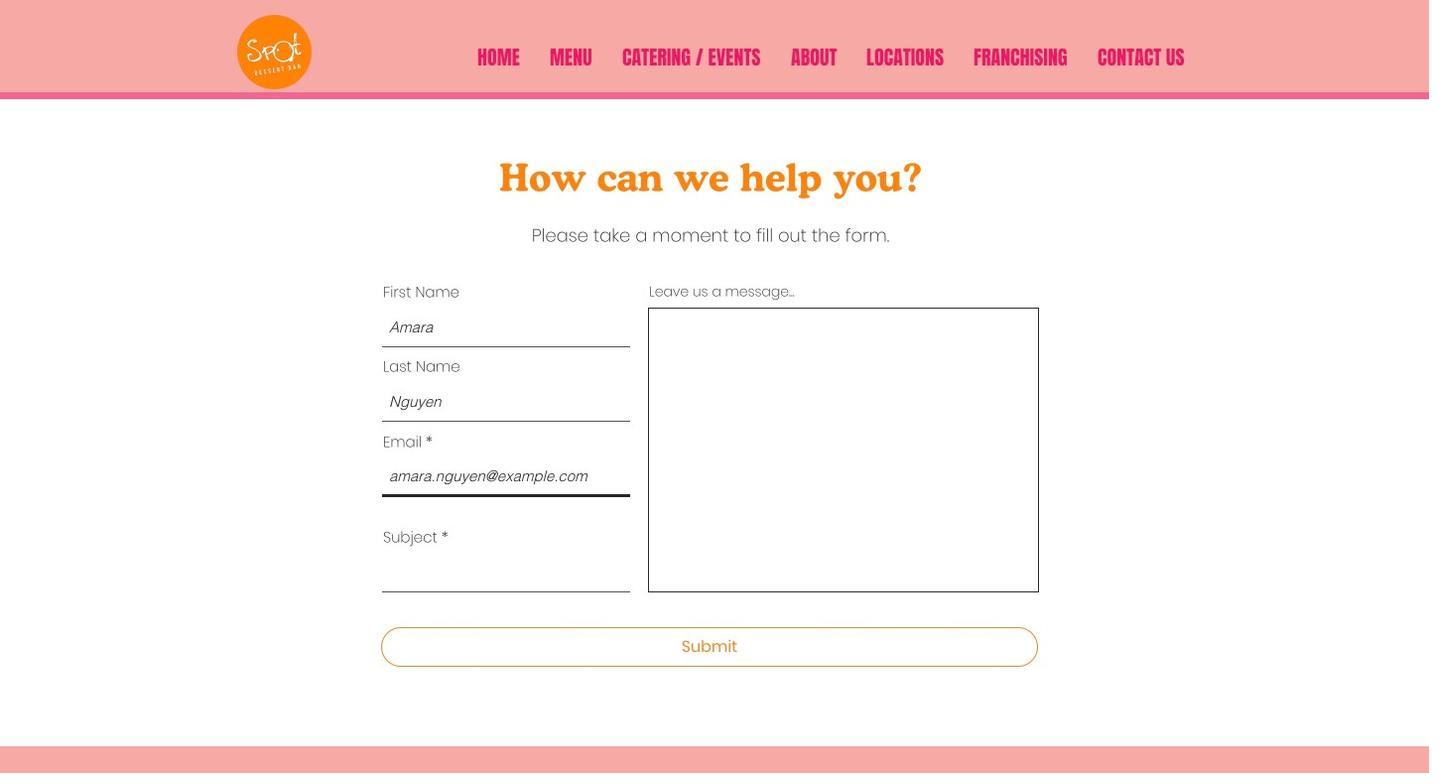 Task type: locate. For each thing, give the bounding box(es) containing it.
None email field
[[382, 459, 630, 497]]

None text field
[[382, 309, 630, 347]]

None text field
[[648, 308, 1039, 593], [382, 383, 630, 422], [382, 554, 630, 593], [648, 308, 1039, 593], [382, 383, 630, 422], [382, 554, 630, 593]]



Task type: describe. For each thing, give the bounding box(es) containing it.
logo spot(light orange).png image
[[237, 15, 312, 89]]



